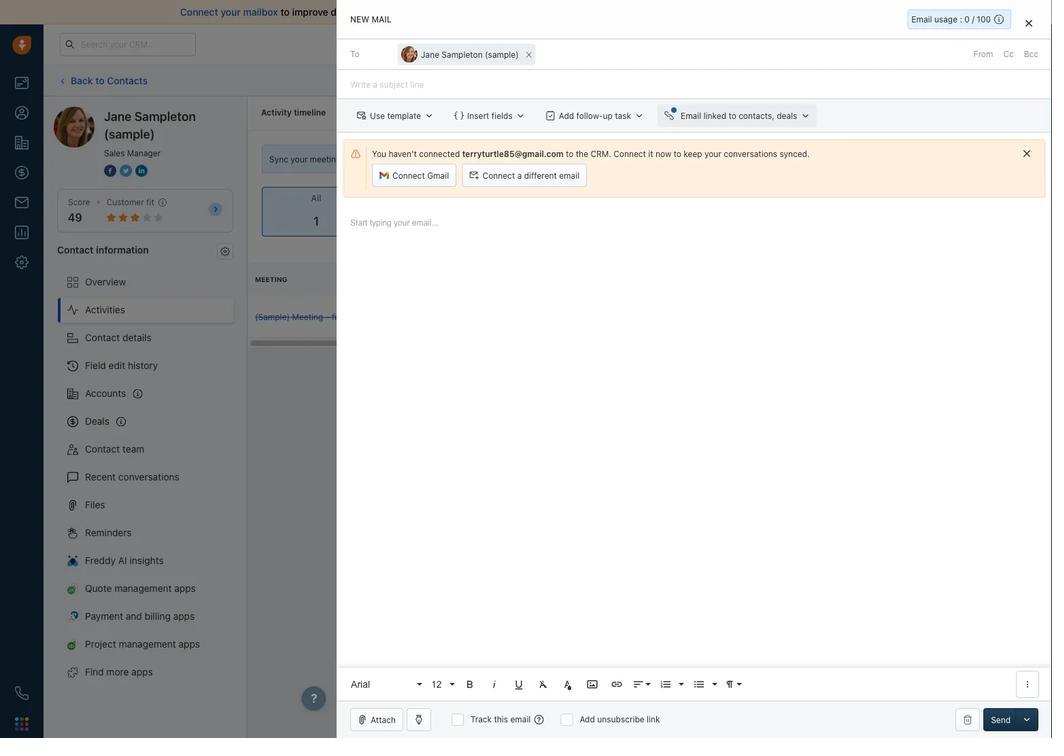 Task type: describe. For each thing, give the bounding box(es) containing it.
track this email
[[471, 715, 531, 725]]

the inside × dialog
[[576, 149, 588, 159]]

add for add meeting
[[972, 194, 987, 203]]

meetings
[[310, 154, 345, 164]]

Search your CRM... text field
[[60, 33, 196, 56]]

attach button
[[350, 709, 403, 732]]

find more apps
[[85, 667, 153, 678]]

usage
[[935, 15, 958, 24]]

ordered list image
[[660, 679, 672, 691]]

fields
[[492, 111, 513, 121]]

contact for contact team
[[85, 444, 120, 455]]

synced.
[[780, 149, 810, 159]]

deals
[[777, 111, 798, 121]]

quote
[[85, 583, 112, 595]]

create custom sales activity link
[[519, 108, 648, 117]]

management for project
[[119, 639, 176, 650]]

your inside × dialog
[[705, 149, 722, 159]]

sampleton for jane sampleton (sample)
[[134, 109, 196, 123]]

ai
[[118, 555, 127, 567]]

freddy ai insights
[[85, 555, 164, 567]]

activity timeline
[[261, 108, 326, 117]]

your left mailbox
[[221, 6, 241, 18]]

connect a different email button
[[462, 164, 587, 187]]

email for email usage : 0 / 100
[[912, 15, 932, 24]]

calendly button
[[562, 151, 626, 167]]

× link
[[522, 43, 536, 65]]

(sample)
[[255, 312, 290, 322]]

unsubscribe
[[597, 715, 645, 725]]

×
[[525, 46, 533, 61]]

information
[[96, 244, 149, 255]]

sampleton for jane sampleton (sample) ×
[[442, 50, 483, 59]]

zoom
[[465, 155, 487, 164]]

edit
[[109, 360, 125, 371]]

1 vertical spatial and
[[126, 611, 142, 622]]

up
[[603, 111, 613, 120]]

keep
[[684, 149, 702, 159]]

insert
[[467, 111, 489, 121]]

back to contacts
[[71, 75, 148, 86]]

customer fit
[[107, 198, 154, 207]]

italic (⌘i) image
[[488, 679, 501, 691]]

facebook circled image
[[104, 163, 116, 178]]

use template
[[370, 111, 421, 121]]

0 horizontal spatial 1
[[314, 214, 319, 229]]

billing
[[145, 611, 171, 622]]

your right sync
[[291, 154, 308, 164]]

back
[[71, 75, 93, 86]]

bold (⌘b) image
[[464, 679, 476, 691]]

conversations.
[[535, 6, 601, 18]]

office 365
[[654, 155, 695, 164]]

× dialog
[[337, 0, 1052, 739]]

activity
[[618, 108, 648, 117]]

Write a subject line text field
[[337, 70, 1052, 99]]

contact for contact details
[[85, 332, 120, 344]]

2 inside 2 link
[[992, 33, 997, 43]]

linked
[[704, 111, 727, 121]]

gmail
[[427, 171, 449, 180]]

to right now
[[674, 149, 682, 159]]

overview
[[85, 277, 126, 288]]

contact for contact information
[[57, 244, 94, 255]]

score
[[68, 198, 90, 207]]

recent conversations
[[85, 472, 179, 483]]

more
[[106, 667, 129, 678]]

2-
[[443, 6, 453, 18]]

calendar
[[761, 155, 795, 164]]

align image
[[633, 679, 645, 691]]

:
[[960, 15, 963, 24]]

( for meetings
[[480, 108, 484, 117]]

to right mailbox
[[281, 6, 290, 18]]

accounts
[[85, 388, 126, 399]]

sales
[[595, 108, 616, 117]]

haven't
[[389, 149, 417, 159]]

arial
[[351, 680, 370, 690]]

the inside "(sample) meeting - final discussion about the deal" link
[[418, 312, 430, 322]]

your right 'with'
[[366, 154, 383, 164]]

new mail
[[350, 15, 392, 24]]

mailbox
[[243, 6, 278, 18]]

field edit history
[[85, 360, 158, 371]]

insights
[[130, 555, 164, 567]]

) for tasks ( 2 )
[[424, 108, 428, 117]]

to left the crm. at the right top
[[566, 149, 574, 159]]

insert fields button
[[448, 104, 532, 127]]

connected
[[419, 149, 460, 159]]

email linked to contacts, deals
[[681, 111, 798, 121]]

sales
[[104, 148, 125, 158]]

49
[[68, 211, 82, 224]]

connect your mailbox to improve deliverability and enable 2-way sync of email conversations.
[[180, 6, 601, 18]]

connect for connect gmail
[[393, 171, 425, 180]]

linkedin circled image
[[135, 163, 148, 178]]

mail
[[372, 15, 392, 24]]

payment
[[85, 611, 123, 622]]

email linked to contacts, deals button
[[658, 104, 817, 127]]

notes
[[340, 108, 363, 117]]

connect for connect apps
[[872, 194, 904, 203]]

payment and billing apps
[[85, 611, 195, 622]]

( for notes
[[365, 108, 369, 117]]

connect apps
[[872, 194, 925, 203]]

1 vertical spatial 0
[[428, 214, 436, 229]]

365
[[680, 155, 695, 164]]

2 for notes ( 2 )
[[369, 108, 374, 117]]

) for notes ( 2 )
[[374, 108, 377, 117]]

(sample) for jane sampleton (sample) ×
[[485, 50, 519, 59]]

discussion
[[350, 312, 391, 322]]

use
[[370, 111, 385, 121]]

unordered list image
[[693, 679, 705, 691]]

tasks
[[391, 108, 414, 117]]

connect gmail button
[[372, 164, 457, 187]]

1 horizontal spatial and
[[391, 6, 408, 18]]

team
[[122, 444, 144, 455]]

track
[[471, 715, 492, 725]]

twitter circled image
[[120, 163, 132, 178]]

contact details
[[85, 332, 152, 344]]

tasks ( 2 )
[[391, 108, 428, 117]]

email inside button
[[559, 171, 580, 180]]

deal
[[432, 312, 449, 322]]

details
[[122, 332, 152, 344]]

insert link (⌘k) image
[[611, 679, 623, 691]]

connect your mailbox link
[[180, 6, 281, 18]]

back to contacts link
[[57, 70, 148, 91]]



Task type: vqa. For each thing, say whether or not it's contained in the screenshot.
the top the Jane Sampleton (sample)
no



Task type: locate. For each thing, give the bounding box(es) containing it.
2 horizontal spatial (
[[480, 108, 484, 117]]

1 horizontal spatial )
[[424, 108, 428, 117]]

0 vertical spatial 0
[[965, 15, 970, 24]]

0 vertical spatial and
[[391, 6, 408, 18]]

1 vertical spatial email
[[559, 171, 580, 180]]

use template button
[[350, 104, 441, 127]]

0 horizontal spatial and
[[126, 611, 142, 622]]

0 horizontal spatial 0
[[428, 214, 436, 229]]

1 horizontal spatial sampleton
[[442, 50, 483, 59]]

1 horizontal spatial 0
[[965, 15, 970, 24]]

phone element
[[8, 680, 35, 707]]

( right tasks
[[416, 108, 419, 117]]

1 vertical spatial conversations
[[118, 472, 179, 483]]

) for meetings ( 1 )
[[488, 108, 491, 117]]

contact information
[[57, 244, 149, 255]]

jane sampleton (sample) ×
[[421, 46, 533, 61]]

recent
[[85, 472, 116, 483]]

field
[[85, 360, 106, 371]]

jane inside jane sampleton (sample)
[[104, 109, 132, 123]]

1 horizontal spatial (sample)
[[485, 50, 519, 59]]

2 for tasks ( 2 )
[[419, 108, 424, 117]]

you haven't connected terryturtle85@gmail.com to the crm. connect it now to keep your conversations synced.
[[372, 149, 810, 159]]

connect inside button
[[483, 171, 515, 180]]

1 horizontal spatial the
[[576, 149, 588, 159]]

quote management apps
[[85, 583, 196, 595]]

1 vertical spatial (sample)
[[104, 127, 155, 141]]

add
[[559, 111, 574, 120], [972, 194, 987, 203], [580, 715, 595, 725]]

and
[[391, 6, 408, 18], [126, 611, 142, 622]]

management down payment and billing apps
[[119, 639, 176, 650]]

teams button
[[501, 151, 556, 167]]

sampleton up manager
[[134, 109, 196, 123]]

cc
[[1004, 49, 1014, 59]]

add left 'meeting'
[[972, 194, 987, 203]]

email inside button
[[681, 111, 701, 121]]

now
[[656, 149, 672, 159]]

0 vertical spatial management
[[114, 583, 172, 595]]

(sample) meeting - final discussion about the deal
[[255, 312, 449, 322]]

2 horizontal spatial 2
[[992, 33, 997, 43]]

meeting up (sample)
[[255, 276, 287, 283]]

0 vertical spatial sampleton
[[442, 50, 483, 59]]

more misc image
[[1022, 679, 1034, 691]]

0 horizontal spatial )
[[374, 108, 377, 117]]

2 ( from the left
[[416, 108, 419, 117]]

conversations
[[724, 149, 778, 159], [118, 472, 179, 483]]

contact up recent
[[85, 444, 120, 455]]

to
[[350, 49, 360, 59]]

email right this
[[511, 715, 531, 725]]

deliverability
[[331, 6, 388, 18]]

meetings
[[441, 108, 478, 117]]

2 horizontal spatial add
[[972, 194, 987, 203]]

contact
[[57, 244, 94, 255], [85, 332, 120, 344], [85, 444, 120, 455]]

none text field inside × dialog
[[540, 44, 543, 65]]

) right template
[[424, 108, 428, 117]]

timeline
[[294, 108, 326, 117]]

different
[[524, 171, 557, 180]]

1 left fields
[[484, 108, 488, 117]]

0 inside × dialog
[[965, 15, 970, 24]]

close image
[[1026, 19, 1033, 27]]

contact down 49
[[57, 244, 94, 255]]

) left fields
[[488, 108, 491, 117]]

12
[[431, 680, 442, 690]]

way
[[453, 6, 470, 18]]

add left follow-
[[559, 111, 574, 120]]

connect for connect your mailbox to improve deliverability and enable 2-way sync of email conversations.
[[180, 6, 218, 18]]

mng settings image
[[220, 247, 230, 256]]

connect for connect a different email
[[483, 171, 515, 180]]

(sample) left × link
[[485, 50, 519, 59]]

fit
[[146, 198, 154, 207]]

0 vertical spatial email
[[912, 15, 932, 24]]

(sample) for jane sampleton (sample)
[[104, 127, 155, 141]]

office
[[654, 155, 678, 164]]

link
[[647, 715, 660, 725]]

reminders
[[85, 528, 132, 539]]

1 vertical spatial meeting
[[292, 312, 323, 322]]

your right keep
[[705, 149, 722, 159]]

email left usage
[[912, 15, 932, 24]]

email left linked
[[681, 111, 701, 121]]

2
[[992, 33, 997, 43], [369, 108, 374, 117], [419, 108, 424, 117]]

100
[[977, 15, 991, 24]]

0 vertical spatial meeting
[[255, 276, 287, 283]]

2 ) from the left
[[424, 108, 428, 117]]

1 horizontal spatial 2
[[419, 108, 424, 117]]

0 down upcoming
[[428, 214, 436, 229]]

activities
[[85, 304, 125, 316]]

google
[[731, 155, 759, 164]]

sampleton down the way
[[442, 50, 483, 59]]

attach
[[371, 716, 396, 725]]

meeting inside "(sample) meeting - final discussion about the deal" link
[[292, 312, 323, 322]]

(sample) inside jane sampleton (sample)
[[104, 127, 155, 141]]

office 365 button
[[631, 151, 703, 167]]

zoom button
[[441, 151, 495, 167]]

the
[[576, 149, 588, 159], [418, 312, 430, 322]]

enable
[[410, 6, 440, 18]]

3 ) from the left
[[488, 108, 491, 117]]

0 horizontal spatial (
[[365, 108, 369, 117]]

the left the crm. at the right top
[[576, 149, 588, 159]]

49 button
[[68, 211, 82, 224]]

to right back at the left top of the page
[[95, 75, 105, 86]]

0 vertical spatial add
[[559, 111, 574, 120]]

1 vertical spatial jane
[[104, 109, 132, 123]]

meetings ( 1 )
[[441, 108, 491, 117]]

management for quote
[[114, 583, 172, 595]]

upcoming
[[412, 194, 452, 203]]

1 ) from the left
[[374, 108, 377, 117]]

( left the use
[[365, 108, 369, 117]]

text color image
[[562, 679, 574, 691]]

conversations down team
[[118, 472, 179, 483]]

12 button
[[427, 671, 456, 699]]

jane down 'back to contacts'
[[104, 109, 132, 123]]

2 up the from
[[992, 33, 997, 43]]

0 vertical spatial jane
[[421, 50, 439, 59]]

terryturtle85@gmail.com
[[462, 149, 564, 159]]

follow-
[[577, 111, 603, 120]]

0 vertical spatial (sample)
[[485, 50, 519, 59]]

add for add unsubscribe link
[[580, 715, 595, 725]]

it
[[649, 149, 653, 159]]

0 vertical spatial 1
[[484, 108, 488, 117]]

0 horizontal spatial (sample)
[[104, 127, 155, 141]]

sampleton inside jane sampleton (sample)
[[134, 109, 196, 123]]

create
[[534, 108, 561, 117]]

2 vertical spatial email
[[511, 715, 531, 725]]

connect inside button
[[393, 171, 425, 180]]

crm.
[[591, 149, 611, 159]]

0 vertical spatial conversations
[[724, 149, 778, 159]]

1 vertical spatial sampleton
[[134, 109, 196, 123]]

1 vertical spatial 1
[[314, 214, 319, 229]]

2 vertical spatial add
[[580, 715, 595, 725]]

underline (⌘u) image
[[513, 679, 525, 691]]

application
[[337, 205, 1052, 701]]

insert fields
[[467, 111, 513, 121]]

2 right notes
[[369, 108, 374, 117]]

paragraph format image
[[724, 679, 736, 691]]

sampleton inside jane sampleton (sample) ×
[[442, 50, 483, 59]]

project
[[85, 639, 116, 650]]

1 down all
[[314, 214, 319, 229]]

0 horizontal spatial meeting
[[255, 276, 287, 283]]

phone image
[[15, 687, 29, 701]]

add meeting
[[972, 194, 1020, 203]]

email right of
[[508, 6, 532, 18]]

0 horizontal spatial 2
[[369, 108, 374, 117]]

jane for jane sampleton (sample)
[[104, 109, 132, 123]]

add inside button
[[972, 194, 987, 203]]

and left enable
[[391, 6, 408, 18]]

application containing arial
[[337, 205, 1052, 701]]

0 right the :
[[965, 15, 970, 24]]

(sample) inside jane sampleton (sample) ×
[[485, 50, 519, 59]]

about
[[393, 312, 415, 322]]

new
[[350, 15, 369, 24]]

) right notes
[[374, 108, 377, 117]]

0 vertical spatial email
[[508, 6, 532, 18]]

connect
[[180, 6, 218, 18], [614, 149, 646, 159], [393, 171, 425, 180], [483, 171, 515, 180], [872, 194, 904, 203]]

to right linked
[[729, 111, 737, 121]]

0 horizontal spatial add
[[559, 111, 574, 120]]

jane inside jane sampleton (sample) ×
[[421, 50, 439, 59]]

( for tasks
[[416, 108, 419, 117]]

sync
[[473, 6, 494, 18]]

2 horizontal spatial )
[[488, 108, 491, 117]]

project management apps
[[85, 639, 200, 650]]

/
[[972, 15, 975, 24]]

arial button
[[346, 671, 424, 699]]

1 vertical spatial management
[[119, 639, 176, 650]]

the left the deal
[[418, 312, 430, 322]]

connect a different email
[[483, 171, 580, 180]]

1 vertical spatial add
[[972, 194, 987, 203]]

completed
[[526, 194, 569, 203]]

activity
[[261, 108, 292, 117]]

from
[[974, 49, 993, 59]]

send email image
[[918, 39, 927, 50]]

to inside button
[[729, 111, 737, 121]]

what's new image
[[954, 40, 963, 50]]

2 vertical spatial contact
[[85, 444, 120, 455]]

1 vertical spatial email
[[681, 111, 701, 121]]

add left unsubscribe
[[580, 715, 595, 725]]

2 right tasks
[[419, 108, 424, 117]]

conversations down contacts,
[[724, 149, 778, 159]]

add for add follow-up task
[[559, 111, 574, 120]]

1 horizontal spatial meeting
[[292, 312, 323, 322]]

jane for jane sampleton (sample) ×
[[421, 50, 439, 59]]

google calendar
[[731, 155, 795, 164]]

clear formatting image
[[537, 679, 550, 691]]

(sample) up sales manager
[[104, 127, 155, 141]]

files
[[85, 500, 105, 511]]

( left fields
[[480, 108, 484, 117]]

this
[[494, 715, 508, 725]]

1 horizontal spatial email
[[912, 15, 932, 24]]

email for email linked to contacts, deals
[[681, 111, 701, 121]]

0 horizontal spatial conversations
[[118, 472, 179, 483]]

1 horizontal spatial conversations
[[724, 149, 778, 159]]

contact down activities
[[85, 332, 120, 344]]

freshworks switcher image
[[15, 718, 29, 731]]

0 vertical spatial contact
[[57, 244, 94, 255]]

0 horizontal spatial sampleton
[[134, 109, 196, 123]]

1 ( from the left
[[365, 108, 369, 117]]

sync
[[269, 154, 288, 164]]

with
[[348, 154, 364, 164]]

jane down enable
[[421, 50, 439, 59]]

insert image (⌘p) image
[[586, 679, 599, 691]]

management up payment and billing apps
[[114, 583, 172, 595]]

1 horizontal spatial 1
[[484, 108, 488, 117]]

contacts
[[107, 75, 148, 86]]

add meeting button
[[953, 187, 1028, 210]]

1 vertical spatial contact
[[85, 332, 120, 344]]

0 horizontal spatial email
[[681, 111, 701, 121]]

and left billing
[[126, 611, 142, 622]]

1 horizontal spatial (
[[416, 108, 419, 117]]

1 horizontal spatial add
[[580, 715, 595, 725]]

apps
[[417, 154, 435, 164], [907, 194, 925, 203], [174, 583, 196, 595], [173, 611, 195, 622], [179, 639, 200, 650], [131, 667, 153, 678]]

score 49
[[68, 198, 90, 224]]

google calendar button
[[708, 151, 803, 167]]

None text field
[[540, 44, 543, 65]]

custom
[[563, 108, 593, 117]]

0 vertical spatial the
[[576, 149, 588, 159]]

3 ( from the left
[[480, 108, 484, 117]]

0 horizontal spatial jane
[[104, 109, 132, 123]]

email right different
[[559, 171, 580, 180]]

1 horizontal spatial jane
[[421, 50, 439, 59]]

1 vertical spatial the
[[418, 312, 430, 322]]

0 horizontal spatial the
[[418, 312, 430, 322]]

meeting left -
[[292, 312, 323, 322]]

task
[[615, 111, 631, 120]]

conversations inside × dialog
[[724, 149, 778, 159]]



